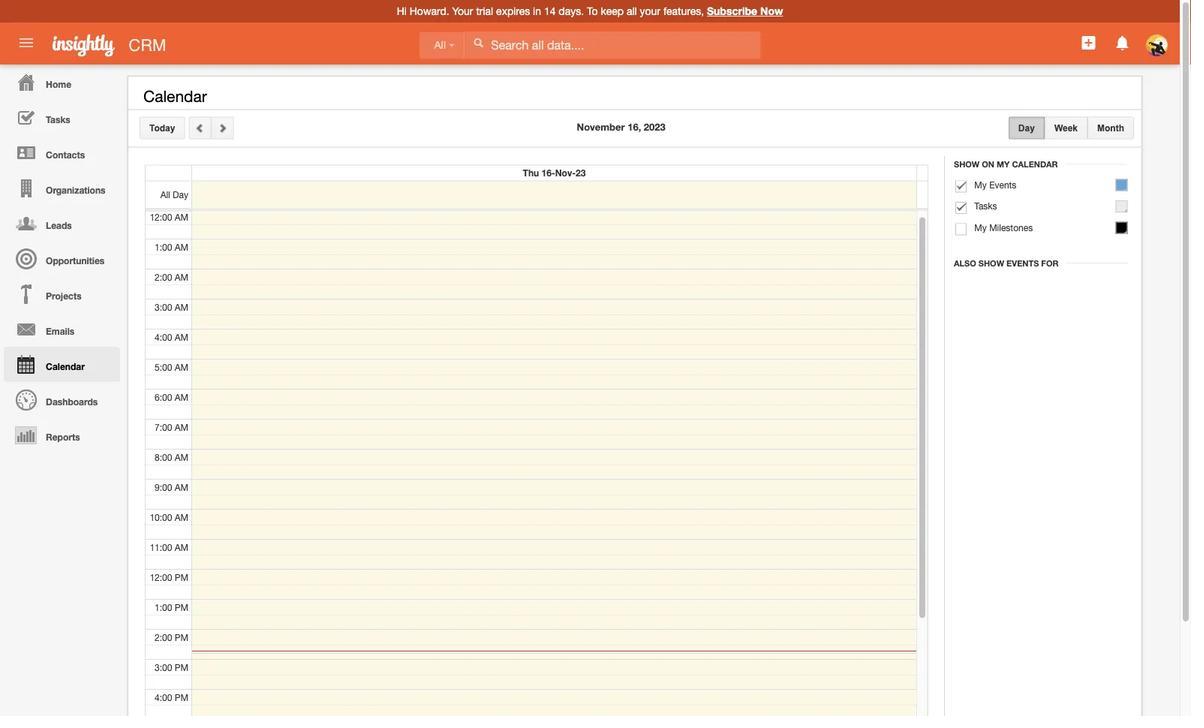 Task type: describe. For each thing, give the bounding box(es) containing it.
for
[[1042, 258, 1059, 268]]

am for 4:00 am
[[175, 332, 188, 342]]

show on my calendar
[[954, 160, 1059, 169]]

3:00 am
[[155, 302, 188, 312]]

7:00 am
[[155, 422, 188, 432]]

projects
[[46, 291, 82, 301]]

calendar link
[[4, 347, 120, 382]]

am for 12:00 am
[[175, 211, 188, 222]]

month button
[[1088, 117, 1135, 139]]

navigation containing home
[[0, 65, 120, 453]]

4:00 am
[[155, 332, 188, 342]]

2 horizontal spatial calendar
[[1013, 160, 1059, 169]]

to
[[587, 5, 598, 17]]

12:00 pm
[[150, 572, 188, 582]]

projects link
[[4, 276, 120, 312]]

opportunities
[[46, 255, 105, 266]]

12:00 for 12:00 pm
[[150, 572, 172, 582]]

organizations
[[46, 185, 106, 195]]

november 16, 2023
[[577, 121, 666, 133]]

6:00 am
[[155, 392, 188, 402]]

am for 11:00 am
[[175, 542, 188, 552]]

2:00 pm
[[155, 632, 188, 642]]

howard.
[[410, 5, 450, 17]]

my events
[[975, 179, 1017, 190]]

11:00 am
[[150, 542, 188, 552]]

day inside button
[[1019, 123, 1035, 133]]

milestones
[[990, 222, 1033, 233]]

0 vertical spatial show
[[954, 160, 980, 169]]

thu
[[523, 168, 539, 178]]

14
[[544, 5, 556, 17]]

next image
[[217, 123, 228, 133]]

1 vertical spatial events
[[1007, 258, 1040, 268]]

1:00 for 1:00 am
[[155, 241, 172, 252]]

keep
[[601, 5, 624, 17]]

am for 7:00 am
[[175, 422, 188, 432]]

1 horizontal spatial calendar
[[143, 87, 207, 106]]

1:00 for 1:00 pm
[[155, 602, 172, 612]]

all
[[627, 5, 637, 17]]

emails link
[[4, 312, 120, 347]]

3:00 pm
[[155, 662, 188, 672]]

6:00
[[155, 392, 172, 402]]

1 vertical spatial tasks
[[975, 201, 998, 211]]

2:00 am
[[155, 271, 188, 282]]

week button
[[1045, 117, 1088, 139]]

12:00 for 12:00 am
[[150, 211, 172, 222]]

am for 6:00 am
[[175, 392, 188, 402]]

am for 9:00 am
[[175, 482, 188, 492]]

month
[[1098, 123, 1125, 133]]

also
[[954, 258, 977, 268]]

Search all data.... text field
[[465, 31, 761, 58]]

16-
[[542, 168, 556, 178]]

my for my milestones
[[975, 222, 987, 233]]

0 vertical spatial events
[[990, 179, 1017, 190]]

november
[[577, 121, 625, 133]]

3:00 for 3:00 am
[[155, 302, 172, 312]]

notifications image
[[1114, 34, 1132, 52]]

all link
[[419, 32, 465, 59]]

3:00 for 3:00 pm
[[155, 662, 172, 672]]

contacts link
[[4, 135, 120, 170]]

emails
[[46, 326, 75, 336]]

nov-
[[555, 168, 576, 178]]

my milestones
[[975, 222, 1033, 233]]

days.
[[559, 5, 584, 17]]

tasks inside navigation
[[46, 114, 70, 125]]

2:00 for 2:00 am
[[155, 271, 172, 282]]

am for 2:00 am
[[175, 271, 188, 282]]

8:00
[[155, 452, 172, 462]]

home link
[[4, 65, 120, 100]]

day button
[[1009, 117, 1045, 139]]

your
[[452, 5, 474, 17]]

leads link
[[4, 206, 120, 241]]

white image
[[473, 38, 484, 48]]

pm for 1:00 pm
[[175, 602, 188, 612]]

expires
[[496, 5, 530, 17]]

am for 8:00 am
[[175, 452, 188, 462]]



Task type: locate. For each thing, give the bounding box(es) containing it.
home
[[46, 79, 71, 89]]

2:00
[[155, 271, 172, 282], [155, 632, 172, 642]]

2 vertical spatial my
[[975, 222, 987, 233]]

0 horizontal spatial all
[[160, 190, 170, 200]]

my for my events
[[975, 179, 987, 190]]

am down all day
[[175, 211, 188, 222]]

my right 'my events' option
[[975, 179, 987, 190]]

am up 3:00 am
[[175, 271, 188, 282]]

am right "10:00"
[[175, 512, 188, 522]]

1 vertical spatial all
[[160, 190, 170, 200]]

0 horizontal spatial day
[[173, 190, 188, 200]]

am right 9:00
[[175, 482, 188, 492]]

day up the 12:00 am in the top of the page
[[173, 190, 188, 200]]

all day
[[160, 190, 188, 200]]

am for 1:00 am
[[175, 241, 188, 252]]

also show events for
[[954, 258, 1059, 268]]

show left on
[[954, 160, 980, 169]]

contacts
[[46, 149, 85, 160]]

2 4:00 from the top
[[155, 692, 172, 703]]

pm for 2:00 pm
[[175, 632, 188, 642]]

all up the 12:00 am in the top of the page
[[160, 190, 170, 200]]

pm for 3:00 pm
[[175, 662, 188, 672]]

4 am from the top
[[175, 302, 188, 312]]

reports
[[46, 432, 80, 442]]

1:00
[[155, 241, 172, 252], [155, 602, 172, 612]]

4:00 down 3:00 pm
[[155, 692, 172, 703]]

2 2:00 from the top
[[155, 632, 172, 642]]

day left week
[[1019, 123, 1035, 133]]

5:00 am
[[155, 362, 188, 372]]

pm up 1:00 pm
[[175, 572, 188, 582]]

pm down 1:00 pm
[[175, 632, 188, 642]]

am down 3:00 am
[[175, 332, 188, 342]]

crm
[[129, 35, 166, 54]]

11 am from the top
[[175, 512, 188, 522]]

show
[[954, 160, 980, 169], [979, 258, 1005, 268]]

all for all
[[434, 39, 446, 51]]

events left for at top right
[[1007, 258, 1040, 268]]

calendar inside navigation
[[46, 361, 85, 372]]

4:00 pm
[[155, 692, 188, 703]]

0 vertical spatial 1:00
[[155, 241, 172, 252]]

navigation
[[0, 65, 120, 453]]

1 horizontal spatial tasks
[[975, 201, 998, 211]]

calendar
[[143, 87, 207, 106], [1013, 160, 1059, 169], [46, 361, 85, 372]]

1 vertical spatial 3:00
[[155, 662, 172, 672]]

events down show on my calendar
[[990, 179, 1017, 190]]

12:00 down '11:00' on the left of page
[[150, 572, 172, 582]]

my right my milestones option
[[975, 222, 987, 233]]

week
[[1055, 123, 1078, 133]]

10:00 am
[[150, 512, 188, 522]]

0 vertical spatial all
[[434, 39, 446, 51]]

pm up the 2:00 pm
[[175, 602, 188, 612]]

show right 'also' at top right
[[979, 258, 1005, 268]]

am
[[175, 211, 188, 222], [175, 241, 188, 252], [175, 271, 188, 282], [175, 302, 188, 312], [175, 332, 188, 342], [175, 362, 188, 372], [175, 392, 188, 402], [175, 422, 188, 432], [175, 452, 188, 462], [175, 482, 188, 492], [175, 512, 188, 522], [175, 542, 188, 552]]

1 pm from the top
[[175, 572, 188, 582]]

0 vertical spatial 12:00
[[150, 211, 172, 222]]

am right '11:00' on the left of page
[[175, 542, 188, 552]]

My Milestones checkbox
[[956, 223, 967, 235]]

12:00
[[150, 211, 172, 222], [150, 572, 172, 582]]

all
[[434, 39, 446, 51], [160, 190, 170, 200]]

am right 8:00
[[175, 452, 188, 462]]

My Events checkbox
[[956, 181, 967, 193]]

1 vertical spatial show
[[979, 258, 1005, 268]]

leads
[[46, 220, 72, 231]]

3 am from the top
[[175, 271, 188, 282]]

2:00 up 3:00 pm
[[155, 632, 172, 642]]

0 horizontal spatial tasks
[[46, 114, 70, 125]]

1 vertical spatial 4:00
[[155, 692, 172, 703]]

on
[[982, 160, 995, 169]]

am up 4:00 am
[[175, 302, 188, 312]]

1:00 am
[[155, 241, 188, 252]]

tasks down the my events
[[975, 201, 998, 211]]

pm up 4:00 pm at the bottom left
[[175, 662, 188, 672]]

all down howard.
[[434, 39, 446, 51]]

2:00 for 2:00 pm
[[155, 632, 172, 642]]

10:00
[[150, 512, 172, 522]]

0 vertical spatial day
[[1019, 123, 1035, 133]]

0 vertical spatial my
[[997, 160, 1010, 169]]

8 am from the top
[[175, 422, 188, 432]]

am right 6:00 on the left bottom
[[175, 392, 188, 402]]

1 2:00 from the top
[[155, 271, 172, 282]]

hi
[[397, 5, 407, 17]]

am for 10:00 am
[[175, 512, 188, 522]]

am right 5:00
[[175, 362, 188, 372]]

4:00 for 4:00 am
[[155, 332, 172, 342]]

1:00 down 12:00 pm
[[155, 602, 172, 612]]

thu 16-nov-23
[[523, 168, 586, 178]]

1 3:00 from the top
[[155, 302, 172, 312]]

tasks link
[[4, 100, 120, 135]]

now
[[761, 5, 784, 17]]

9:00
[[155, 482, 172, 492]]

10 am from the top
[[175, 482, 188, 492]]

12:00 am
[[150, 211, 188, 222]]

2 pm from the top
[[175, 602, 188, 612]]

1 vertical spatial calendar
[[1013, 160, 1059, 169]]

7:00
[[155, 422, 172, 432]]

1:00 pm
[[155, 602, 188, 612]]

4:00 for 4:00 pm
[[155, 692, 172, 703]]

7 am from the top
[[175, 392, 188, 402]]

4:00
[[155, 332, 172, 342], [155, 692, 172, 703]]

reports link
[[4, 418, 120, 453]]

2 3:00 from the top
[[155, 662, 172, 672]]

dashboards link
[[4, 382, 120, 418]]

1:00 down the 12:00 am in the top of the page
[[155, 241, 172, 252]]

tasks up contacts link
[[46, 114, 70, 125]]

9:00 am
[[155, 482, 188, 492]]

0 horizontal spatial calendar
[[46, 361, 85, 372]]

1 12:00 from the top
[[150, 211, 172, 222]]

am up 2:00 am on the left
[[175, 241, 188, 252]]

6 am from the top
[[175, 362, 188, 372]]

0 vertical spatial 3:00
[[155, 302, 172, 312]]

today button
[[140, 117, 185, 139]]

pm for 4:00 pm
[[175, 692, 188, 703]]

11:00
[[150, 542, 172, 552]]

organizations link
[[4, 170, 120, 206]]

5 am from the top
[[175, 332, 188, 342]]

1 horizontal spatial all
[[434, 39, 446, 51]]

1 4:00 from the top
[[155, 332, 172, 342]]

pm
[[175, 572, 188, 582], [175, 602, 188, 612], [175, 632, 188, 642], [175, 662, 188, 672], [175, 692, 188, 703]]

8:00 am
[[155, 452, 188, 462]]

am for 3:00 am
[[175, 302, 188, 312]]

calendar up dashboards link in the bottom left of the page
[[46, 361, 85, 372]]

2 am from the top
[[175, 241, 188, 252]]

my right on
[[997, 160, 1010, 169]]

3:00 up 4:00 am
[[155, 302, 172, 312]]

tasks
[[46, 114, 70, 125], [975, 201, 998, 211]]

3 pm from the top
[[175, 632, 188, 642]]

4 pm from the top
[[175, 662, 188, 672]]

all for all day
[[160, 190, 170, 200]]

9 am from the top
[[175, 452, 188, 462]]

am for 5:00 am
[[175, 362, 188, 372]]

0 vertical spatial 4:00
[[155, 332, 172, 342]]

dashboards
[[46, 397, 98, 407]]

12:00 down all day
[[150, 211, 172, 222]]

1 vertical spatial 1:00
[[155, 602, 172, 612]]

events
[[990, 179, 1017, 190], [1007, 258, 1040, 268]]

features,
[[664, 5, 704, 17]]

calendar down day button
[[1013, 160, 1059, 169]]

1 am from the top
[[175, 211, 188, 222]]

1 vertical spatial my
[[975, 179, 987, 190]]

2023
[[644, 121, 666, 133]]

16,
[[628, 121, 642, 133]]

0 vertical spatial 2:00
[[155, 271, 172, 282]]

opportunities link
[[4, 241, 120, 276]]

1 vertical spatial 12:00
[[150, 572, 172, 582]]

2:00 up 3:00 am
[[155, 271, 172, 282]]

2 1:00 from the top
[[155, 602, 172, 612]]

subscribe
[[707, 5, 758, 17]]

3:00
[[155, 302, 172, 312], [155, 662, 172, 672]]

in
[[533, 5, 541, 17]]

pm for 12:00 pm
[[175, 572, 188, 582]]

1 1:00 from the top
[[155, 241, 172, 252]]

4:00 up 5:00
[[155, 332, 172, 342]]

2 vertical spatial calendar
[[46, 361, 85, 372]]

trial
[[476, 5, 494, 17]]

subscribe now link
[[707, 5, 784, 17]]

am right 7:00
[[175, 422, 188, 432]]

pm down 3:00 pm
[[175, 692, 188, 703]]

1 vertical spatial 2:00
[[155, 632, 172, 642]]

1 horizontal spatial day
[[1019, 123, 1035, 133]]

calendar up 'today'
[[143, 87, 207, 106]]

hi howard. your trial expires in 14 days. to keep all your features, subscribe now
[[397, 5, 784, 17]]

5:00
[[155, 362, 172, 372]]

Tasks checkbox
[[956, 202, 967, 214]]

1 vertical spatial day
[[173, 190, 188, 200]]

12 am from the top
[[175, 542, 188, 552]]

0 vertical spatial tasks
[[46, 114, 70, 125]]

0 vertical spatial calendar
[[143, 87, 207, 106]]

today
[[149, 123, 175, 133]]

23
[[576, 168, 586, 178]]

2 12:00 from the top
[[150, 572, 172, 582]]

previous image
[[195, 123, 205, 133]]

5 pm from the top
[[175, 692, 188, 703]]

3:00 up 4:00 pm at the bottom left
[[155, 662, 172, 672]]

your
[[640, 5, 661, 17]]



Task type: vqa. For each thing, say whether or not it's contained in the screenshot.
Show to the top
yes



